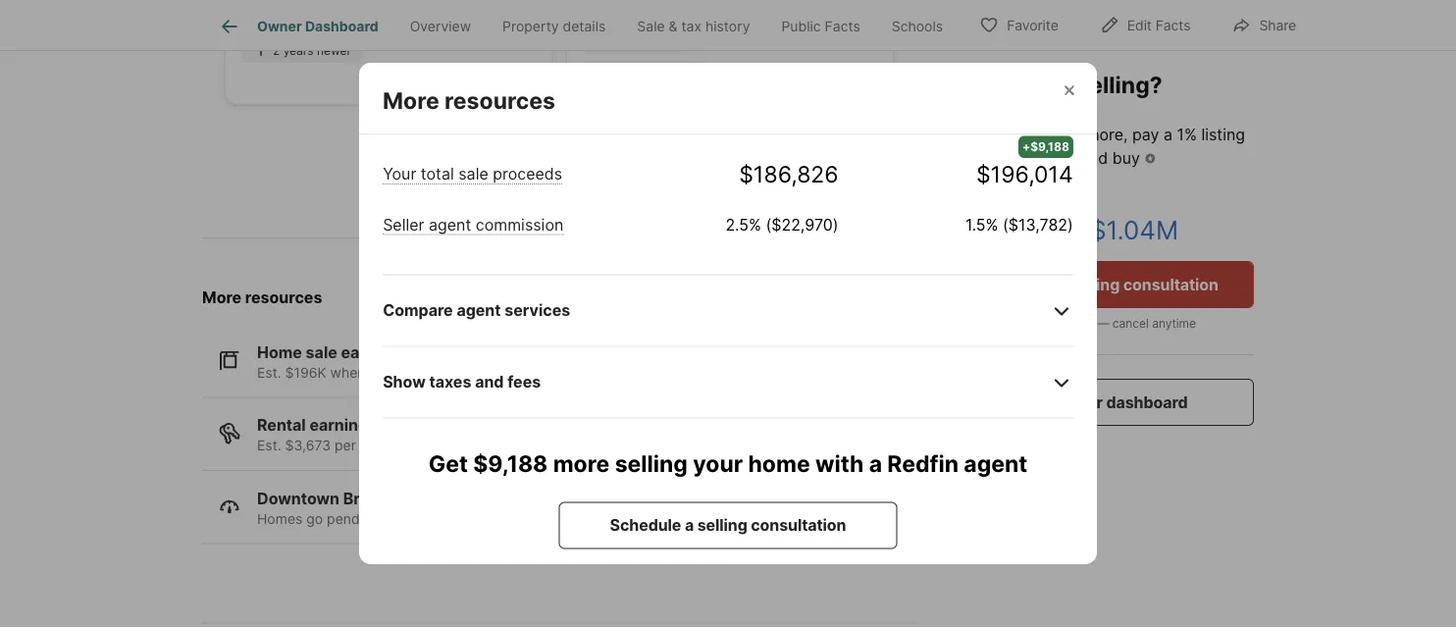 Task type: locate. For each thing, give the bounding box(es) containing it.
consultation
[[1124, 275, 1219, 294], [751, 516, 846, 535]]

with inside selling with redfin agent
[[1040, 56, 1074, 75]]

month,
[[360, 437, 405, 454]]

overview tab
[[394, 3, 487, 50]]

schedule inside more resources dialog
[[610, 516, 681, 535]]

selling down favorite button
[[984, 56, 1036, 75]]

selling for traditional
[[749, 33, 801, 52]]

owner dashboard
[[257, 18, 379, 35]]

1.5%
[[966, 215, 999, 234]]

0 vertical spatial when
[[975, 148, 1015, 167]]

0 vertical spatial your
[[978, 124, 1011, 144]]

0 vertical spatial consultation
[[1124, 275, 1219, 294]]

1 horizontal spatial when
[[975, 148, 1015, 167]]

public facts tab
[[766, 3, 876, 50]]

go
[[306, 510, 323, 527]]

0 vertical spatial selling
[[749, 33, 801, 52]]

1 vertical spatial 2 years newer
[[614, 66, 693, 80]]

0 vertical spatial schedule
[[983, 275, 1054, 294]]

1 vertical spatial years
[[625, 66, 655, 80]]

0 vertical spatial lot
[[316, 12, 330, 26]]

more inside "more resources" element
[[383, 86, 439, 114]]

lot
[[316, 12, 330, 26], [658, 35, 672, 49]]

resources up your total sale proceeds
[[445, 86, 555, 114]]

1 vertical spatial sell
[[397, 364, 419, 381]]

0 vertical spatial more
[[383, 86, 439, 114]]

and left the fees
[[475, 373, 504, 392]]

and inside dropdown button
[[475, 373, 504, 392]]

more
[[383, 86, 439, 114], [202, 287, 242, 307]]

view comparables on map
[[459, 156, 659, 175]]

consultation inside button
[[1124, 275, 1219, 294]]

consultation up the anytime
[[1124, 275, 1219, 294]]

you inside home sale earnings est. $196k when you sell with redfin
[[369, 364, 393, 381]]

earnings up show
[[341, 342, 409, 362]]

0 horizontal spatial schedule a selling consultation
[[610, 516, 846, 535]]

1 vertical spatial redfin
[[454, 364, 496, 381]]

facts inside button
[[1156, 17, 1191, 34]]

est. inside rental earnings est. $3,673 per month, based on comparable rentals
[[257, 437, 281, 454]]

0 horizontal spatial and
[[475, 373, 504, 392]]

0 vertical spatial est.
[[257, 364, 281, 381]]

0 vertical spatial on
[[604, 156, 623, 175]]

more resources inside dialog
[[383, 86, 555, 114]]

more resources element
[[383, 63, 579, 114]]

1 est. from the top
[[257, 364, 281, 381]]

1 horizontal spatial facts
[[1156, 17, 1191, 34]]

when right $196k
[[330, 364, 366, 381]]

1 vertical spatial when
[[330, 364, 366, 381]]

2 horizontal spatial redfin
[[976, 80, 1026, 99]]

selling inside selling with redfin agent
[[984, 56, 1036, 75]]

selling for redfin
[[984, 56, 1036, 75]]

when inside sell your home for more, pay a 1% listing fee when you sell and buy
[[975, 148, 1015, 167]]

0 horizontal spatial resources
[[245, 287, 322, 307]]

resources
[[445, 86, 555, 114], [245, 287, 322, 307]]

seller
[[383, 215, 425, 234]]

0 horizontal spatial on
[[453, 437, 469, 454]]

2 years newer down owner dashboard
[[273, 44, 351, 58]]

home inside sell your home for more, pay a 1% listing fee when you sell and buy
[[1015, 124, 1057, 144]]

your total sale proceeds
[[383, 165, 562, 184]]

facts right public
[[825, 18, 860, 35]]

1 horizontal spatial selling
[[697, 516, 748, 535]]

schedule a selling consultation inside button
[[983, 275, 1219, 294]]

view right total
[[459, 156, 498, 175]]

when
[[975, 148, 1015, 167], [330, 364, 366, 381]]

more resources up home
[[202, 287, 322, 307]]

0 vertical spatial more resources
[[383, 86, 555, 114]]

selling for schedule a selling consultation button in the top right of the page
[[1070, 275, 1120, 294]]

schedule a selling consultation
[[983, 275, 1219, 294], [610, 516, 846, 535]]

newer down the dashboard
[[317, 44, 351, 58]]

0 horizontal spatial your
[[693, 451, 743, 478]]

more resources dialog
[[359, 0, 1097, 581]]

$3,673
[[285, 437, 331, 454]]

1 horizontal spatial sell
[[1051, 148, 1076, 167]]

consultation for schedule a selling consultation link
[[751, 516, 846, 535]]

selling up traditional
[[749, 33, 801, 52]]

home
[[257, 342, 302, 362]]

1 horizontal spatial 2 years newer
[[614, 66, 693, 80]]

2 horizontal spatial selling
[[1070, 275, 1120, 294]]

1 horizontal spatial you
[[1020, 148, 1047, 167]]

2 down the owner in the top left of the page
[[273, 44, 280, 58]]

schedule
[[983, 275, 1054, 294], [610, 516, 681, 535]]

tax
[[682, 18, 702, 35]]

1 vertical spatial sale
[[306, 342, 337, 362]]

0 horizontal spatial $9,188
[[473, 451, 548, 478]]

2 down property details tab
[[614, 66, 622, 80]]

schedule inside button
[[983, 275, 1054, 294]]

0 vertical spatial sell
[[1051, 148, 1076, 167]]

1 vertical spatial selling
[[615, 451, 688, 478]]

2 years newer down &
[[614, 66, 693, 80]]

1 horizontal spatial lot
[[658, 35, 672, 49]]

1 vertical spatial 2
[[614, 66, 622, 80]]

selling with redfin agent
[[976, 56, 1074, 99]]

0 horizontal spatial home
[[748, 451, 810, 478]]

sell
[[1051, 148, 1076, 167], [397, 364, 419, 381]]

view left owner
[[1013, 392, 1052, 412]]

1 horizontal spatial more
[[383, 86, 439, 114]]

0 horizontal spatial lot
[[316, 12, 330, 26]]

sale left &
[[637, 18, 665, 35]]

1 vertical spatial schedule a selling consultation
[[610, 516, 846, 535]]

1 vertical spatial schedule
[[610, 516, 681, 535]]

schedule a selling consultation inside more resources dialog
[[610, 516, 846, 535]]

earnings up per
[[310, 416, 377, 435]]

for
[[1061, 124, 1082, 144]]

1 horizontal spatial $9,188
[[1031, 140, 1070, 154]]

schedule a selling consultation for schedule a selling consultation button in the top right of the page
[[983, 275, 1219, 294]]

sale inside home sale earnings est. $196k when you sell with redfin
[[306, 342, 337, 362]]

resources up home
[[245, 287, 322, 307]]

years down owner dashboard "link"
[[283, 44, 314, 58]]

on
[[604, 156, 623, 175], [453, 437, 469, 454]]

years down sale & tax history tab
[[625, 66, 655, 80]]

1 horizontal spatial schedule a selling consultation
[[983, 275, 1219, 294]]

dashboard
[[1107, 392, 1188, 412]]

sell
[[947, 124, 974, 144]]

0 horizontal spatial facts
[[825, 18, 860, 35]]

0 vertical spatial view
[[459, 156, 498, 175]]

history
[[706, 18, 750, 35]]

your total sale proceeds link
[[383, 165, 562, 185]]

1 vertical spatial selling
[[984, 56, 1036, 75]]

1 vertical spatial consultation
[[751, 516, 846, 535]]

show
[[383, 373, 426, 392]]

1 vertical spatial sale
[[1016, 188, 1044, 205]]

rentals
[[554, 437, 598, 454]]

sell down the for
[[1051, 148, 1076, 167]]

you
[[1020, 148, 1047, 167], [369, 364, 393, 381]]

0 vertical spatial and
[[1080, 148, 1108, 167]]

agent
[[794, 80, 839, 99], [1029, 80, 1074, 99], [429, 215, 471, 234], [457, 301, 501, 321], [964, 451, 1028, 478]]

1 horizontal spatial smaller
[[614, 35, 654, 49]]

1 horizontal spatial on
[[604, 156, 623, 175]]

selling down get $9,188 more selling your home with a redfin agent
[[697, 516, 748, 535]]

a inside sell your home for more, pay a 1% listing fee when you sell and buy
[[1164, 124, 1173, 144]]

1 horizontal spatial consultation
[[1124, 275, 1219, 294]]

1 horizontal spatial sale
[[1016, 188, 1044, 205]]

sale & tax history
[[637, 18, 750, 35]]

days
[[419, 510, 450, 527]]

1 horizontal spatial selling
[[984, 56, 1036, 75]]

agent inside selling with redfin agent
[[1029, 80, 1074, 99]]

redfin
[[976, 80, 1026, 99], [454, 364, 496, 381], [888, 451, 959, 478]]

0 horizontal spatial sale
[[306, 342, 337, 362]]

redfin inside selling with redfin agent
[[976, 80, 1026, 99]]

consultation down get $9,188 more selling your home with a redfin agent
[[751, 516, 846, 535]]

view inside button
[[459, 156, 498, 175]]

est.
[[257, 364, 281, 381], [257, 437, 281, 454]]

on left map
[[604, 156, 623, 175]]

selling inside selling with traditional agent
[[749, 33, 801, 52]]

facts
[[1156, 17, 1191, 34], [825, 18, 860, 35]]

get $9,188 more selling your home with a redfin agent
[[429, 451, 1028, 478]]

selling right the more
[[615, 451, 688, 478]]

0 horizontal spatial selling
[[749, 33, 801, 52]]

home sale earnings est. $196k when you sell with redfin
[[257, 342, 496, 381]]

consultation inside more resources dialog
[[751, 516, 846, 535]]

newer down &
[[659, 66, 693, 80]]

1 horizontal spatial 2
[[614, 66, 622, 80]]

1%
[[1177, 124, 1197, 144]]

schedule a selling consultation button
[[947, 261, 1254, 308]]

0 horizontal spatial redfin
[[454, 364, 496, 381]]

1 vertical spatial resources
[[245, 287, 322, 307]]

sale right total
[[459, 165, 489, 184]]

schedule a selling consultation down get $9,188 more selling your home with a redfin agent
[[610, 516, 846, 535]]

0 vertical spatial resources
[[445, 86, 555, 114]]

0 vertical spatial redfin
[[976, 80, 1026, 99]]

redfin inside home sale earnings est. $196k when you sell with redfin
[[454, 364, 496, 381]]

1 vertical spatial on
[[453, 437, 469, 454]]

1 horizontal spatial more resources
[[383, 86, 555, 114]]

0 vertical spatial you
[[1020, 148, 1047, 167]]

0 horizontal spatial sell
[[397, 364, 419, 381]]

0 horizontal spatial sale
[[637, 18, 665, 35]]

with
[[805, 33, 839, 52], [1040, 56, 1074, 75], [995, 316, 1019, 330], [422, 364, 450, 381], [816, 451, 864, 478]]

0 vertical spatial 2
[[273, 44, 280, 58]]

1 vertical spatial smaller
[[614, 35, 654, 49]]

&
[[669, 18, 678, 35]]

dashboard
[[305, 18, 379, 35]]

based
[[409, 437, 449, 454]]

2
[[273, 44, 280, 58], [614, 66, 622, 80]]

lot right the owner in the top left of the page
[[316, 12, 330, 26]]

sale up $196k
[[306, 342, 337, 362]]

1 vertical spatial and
[[475, 373, 504, 392]]

1 horizontal spatial redfin
[[888, 451, 959, 478]]

taxes
[[429, 373, 472, 392]]

smaller
[[273, 12, 313, 26], [614, 35, 654, 49]]

1 vertical spatial view
[[1013, 392, 1052, 412]]

0 vertical spatial 2 years newer
[[273, 44, 351, 58]]

1 vertical spatial home
[[748, 451, 810, 478]]

facts for public facts
[[825, 18, 860, 35]]

lot down &
[[658, 35, 672, 49]]

favorite button
[[963, 4, 1075, 45]]

view inside "button"
[[1013, 392, 1052, 412]]

1 horizontal spatial view
[[1013, 392, 1052, 412]]

selling up —
[[1070, 275, 1120, 294]]

$196,014
[[976, 160, 1074, 188]]

sale inside tab
[[637, 18, 665, 35]]

facts inside tab
[[825, 18, 860, 35]]

tab list
[[202, 0, 975, 50]]

1 horizontal spatial your
[[978, 124, 1011, 144]]

0 vertical spatial $9,188
[[1031, 140, 1070, 154]]

pay
[[1133, 124, 1160, 144]]

sale down $196,014
[[1016, 188, 1044, 205]]

sell left the taxes
[[397, 364, 419, 381]]

on right based
[[453, 437, 469, 454]]

your up schedule a selling consultation link
[[693, 451, 743, 478]]

1 vertical spatial more resources
[[202, 287, 322, 307]]

0 horizontal spatial when
[[330, 364, 366, 381]]

0 vertical spatial home
[[1015, 124, 1057, 144]]

and down more,
[[1080, 148, 1108, 167]]

brea
[[343, 489, 378, 508]]

0 vertical spatial schedule a selling consultation
[[983, 275, 1219, 294]]

pending
[[327, 510, 380, 527]]

1 horizontal spatial newer
[[659, 66, 693, 80]]

facts right edit
[[1156, 17, 1191, 34]]

0 horizontal spatial more
[[202, 287, 242, 307]]

proceeds
[[493, 165, 562, 184]]

2 est. from the top
[[257, 437, 281, 454]]

real
[[382, 489, 411, 508]]

selling inside button
[[1070, 275, 1120, 294]]

home up schedule a selling consultation link
[[748, 451, 810, 478]]

fee
[[947, 148, 971, 167]]

when left +
[[975, 148, 1015, 167]]

schedule a selling consultation link
[[559, 502, 897, 550]]

1 vertical spatial est.
[[257, 437, 281, 454]]

newer
[[317, 44, 351, 58], [659, 66, 693, 80]]

1 horizontal spatial sale
[[459, 165, 489, 184]]

($22,970)
[[766, 215, 839, 234]]

cancel
[[1113, 316, 1149, 330]]

view
[[459, 156, 498, 175], [1013, 392, 1052, 412]]

1 vertical spatial $9,188
[[473, 451, 548, 478]]

sell inside sell your home for more, pay a 1% listing fee when you sell and buy
[[1051, 148, 1076, 167]]

0 vertical spatial sale
[[637, 18, 665, 35]]

your right sell
[[978, 124, 1011, 144]]

earnings
[[341, 342, 409, 362], [310, 416, 377, 435]]

home left the for
[[1015, 124, 1057, 144]]

schedule a selling consultation up —
[[983, 275, 1219, 294]]

details
[[563, 18, 606, 35]]

est. down home
[[257, 364, 281, 381]]

est. down rental
[[257, 437, 281, 454]]

when inside home sale earnings est. $196k when you sell with redfin
[[330, 364, 366, 381]]

compare agent services button
[[383, 276, 1074, 348]]

your inside sell your home for more, pay a 1% listing fee when you sell and buy
[[978, 124, 1011, 144]]

0 horizontal spatial years
[[283, 44, 314, 58]]

$9,188 up $196,014
[[1031, 140, 1070, 154]]

1 horizontal spatial home
[[1015, 124, 1057, 144]]

downtown
[[257, 489, 340, 508]]

$9,188 up market
[[473, 451, 548, 478]]

sell your home for more, pay a 1% listing fee when you sell and buy
[[947, 124, 1246, 167]]

0 horizontal spatial schedule
[[610, 516, 681, 535]]

1 horizontal spatial years
[[625, 66, 655, 80]]

thinking
[[947, 71, 1044, 98]]

0 vertical spatial selling
[[1070, 275, 1120, 294]]

more resources up your total sale proceeds
[[383, 86, 555, 114]]



Task type: describe. For each thing, give the bounding box(es) containing it.
agent inside compare agent services dropdown button
[[457, 301, 501, 321]]

selling?
[[1077, 71, 1163, 98]]

+
[[1023, 140, 1031, 154]]

owner
[[1055, 392, 1103, 412]]

view owner dashboard button
[[947, 379, 1254, 426]]

view for view comparables on map
[[459, 156, 498, 175]]

0 horizontal spatial more resources
[[202, 287, 322, 307]]

schools tab
[[876, 3, 959, 50]]

estimated sale price $873,000 – $1.04m
[[947, 188, 1179, 245]]

a inside schedule a selling consultation link
[[685, 516, 694, 535]]

view comparables on map button
[[427, 142, 692, 189]]

1 vertical spatial newer
[[659, 66, 693, 80]]

sale inside estimated sale price $873,000 – $1.04m
[[1016, 188, 1044, 205]]

market
[[467, 489, 521, 508]]

more
[[553, 451, 610, 478]]

price
[[1047, 188, 1080, 205]]

favorite
[[1007, 17, 1059, 34]]

property
[[503, 18, 559, 35]]

0 horizontal spatial smaller
[[273, 12, 313, 26]]

total
[[421, 165, 454, 184]]

your
[[383, 165, 416, 184]]

sale & tax history tab
[[622, 3, 766, 50]]

earnings inside home sale earnings est. $196k when you sell with redfin
[[341, 342, 409, 362]]

free,
[[967, 316, 992, 330]]

1 horizontal spatial smaller lot
[[614, 35, 672, 49]]

thinking of selling?
[[947, 71, 1163, 98]]

homes
[[257, 510, 303, 527]]

2.5% ($22,970)
[[726, 215, 839, 234]]

anytime
[[1152, 316, 1196, 330]]

downtown brea real estate market homes go pending in 24 days
[[257, 489, 521, 527]]

view for view owner dashboard
[[1013, 392, 1052, 412]]

on inside view comparables on map button
[[604, 156, 623, 175]]

0 horizontal spatial 2
[[273, 44, 280, 58]]

with inside selling with traditional agent
[[805, 33, 839, 52]]

it's
[[947, 316, 963, 330]]

consultation for schedule a selling consultation button in the top right of the page
[[1124, 275, 1219, 294]]

rental earnings est. $3,673 per month, based on comparable rentals
[[257, 416, 598, 454]]

show taxes and fees
[[383, 373, 541, 392]]

on inside rental earnings est. $3,673 per month, based on comparable rentals
[[453, 437, 469, 454]]

property details
[[503, 18, 606, 35]]

$9,188 for +
[[1031, 140, 1070, 154]]

0 vertical spatial years
[[283, 44, 314, 58]]

and inside sell your home for more, pay a 1% listing fee when you sell and buy
[[1080, 148, 1108, 167]]

schedule a selling consultation for schedule a selling consultation link
[[610, 516, 846, 535]]

seller agent commission
[[383, 215, 564, 234]]

$186,826
[[739, 160, 839, 188]]

your inside more resources dialog
[[693, 451, 743, 478]]

share button
[[1215, 4, 1313, 45]]

0 horizontal spatial 2 years newer
[[273, 44, 351, 58]]

edit facts
[[1127, 17, 1191, 34]]

0 vertical spatial smaller lot
[[273, 12, 330, 26]]

public facts
[[782, 18, 860, 35]]

2 vertical spatial redfin
[[888, 451, 959, 478]]

obligation
[[1040, 316, 1094, 330]]

comparable
[[473, 437, 550, 454]]

share
[[1260, 17, 1297, 34]]

agent inside selling with traditional agent
[[794, 80, 839, 99]]

compare agent services
[[383, 301, 570, 321]]

seller agent commission link
[[383, 215, 564, 235]]

map
[[626, 156, 659, 175]]

schedule for schedule a selling consultation button in the top right of the page
[[983, 275, 1054, 294]]

owner dashboard link
[[218, 15, 379, 38]]

1 vertical spatial lot
[[658, 35, 672, 49]]

sell inside home sale earnings est. $196k when you sell with redfin
[[397, 364, 419, 381]]

with inside home sale earnings est. $196k when you sell with redfin
[[422, 364, 450, 381]]

estimated
[[947, 188, 1012, 205]]

resources inside "more resources" element
[[445, 86, 555, 114]]

comparables
[[501, 156, 600, 175]]

$196k
[[285, 364, 326, 381]]

home inside more resources dialog
[[748, 451, 810, 478]]

selling with traditional agent
[[749, 33, 839, 99]]

earnings inside rental earnings est. $3,673 per month, based on comparable rentals
[[310, 416, 377, 435]]

of
[[1049, 71, 1072, 98]]

1.5% ($13,782)
[[966, 215, 1074, 234]]

public
[[782, 18, 821, 35]]

estate
[[414, 489, 463, 508]]

0 horizontal spatial newer
[[317, 44, 351, 58]]

owner
[[257, 18, 302, 35]]

—
[[1098, 316, 1109, 330]]

services
[[505, 301, 570, 321]]

in
[[383, 510, 395, 527]]

24
[[399, 510, 416, 527]]

property details tab
[[487, 3, 622, 50]]

get
[[429, 451, 468, 478]]

commission
[[476, 215, 564, 234]]

$1.04m
[[1090, 214, 1179, 245]]

schedule for schedule a selling consultation link
[[610, 516, 681, 535]]

facts for edit facts
[[1156, 17, 1191, 34]]

more,
[[1086, 124, 1128, 144]]

traditional
[[760, 56, 839, 75]]

you inside sell your home for more, pay a 1% listing fee when you sell and buy
[[1020, 148, 1047, 167]]

rental
[[257, 416, 306, 435]]

selling for schedule a selling consultation link
[[697, 516, 748, 535]]

est. inside home sale earnings est. $196k when you sell with redfin
[[257, 364, 281, 381]]

edit facts button
[[1083, 4, 1208, 45]]

($13,782)
[[1003, 215, 1074, 234]]

tab list containing owner dashboard
[[202, 0, 975, 50]]

view owner dashboard
[[1013, 392, 1188, 412]]

–
[[1070, 214, 1083, 245]]

edit
[[1127, 17, 1152, 34]]

$9,188 for get
[[473, 451, 548, 478]]

sale inside your total sale proceeds link
[[459, 165, 489, 184]]

+ $9,188
[[1023, 140, 1070, 154]]

it's free, with no obligation — cancel anytime
[[947, 316, 1196, 330]]

compare
[[383, 301, 453, 321]]

show taxes and fees button
[[383, 348, 1074, 419]]

overview
[[410, 18, 471, 35]]

a inside schedule a selling consultation button
[[1057, 275, 1066, 294]]

0 horizontal spatial selling
[[615, 451, 688, 478]]

per
[[335, 437, 356, 454]]

2.5%
[[726, 215, 762, 234]]

agent inside seller agent commission link
[[429, 215, 471, 234]]



Task type: vqa. For each thing, say whether or not it's contained in the screenshot.
for
yes



